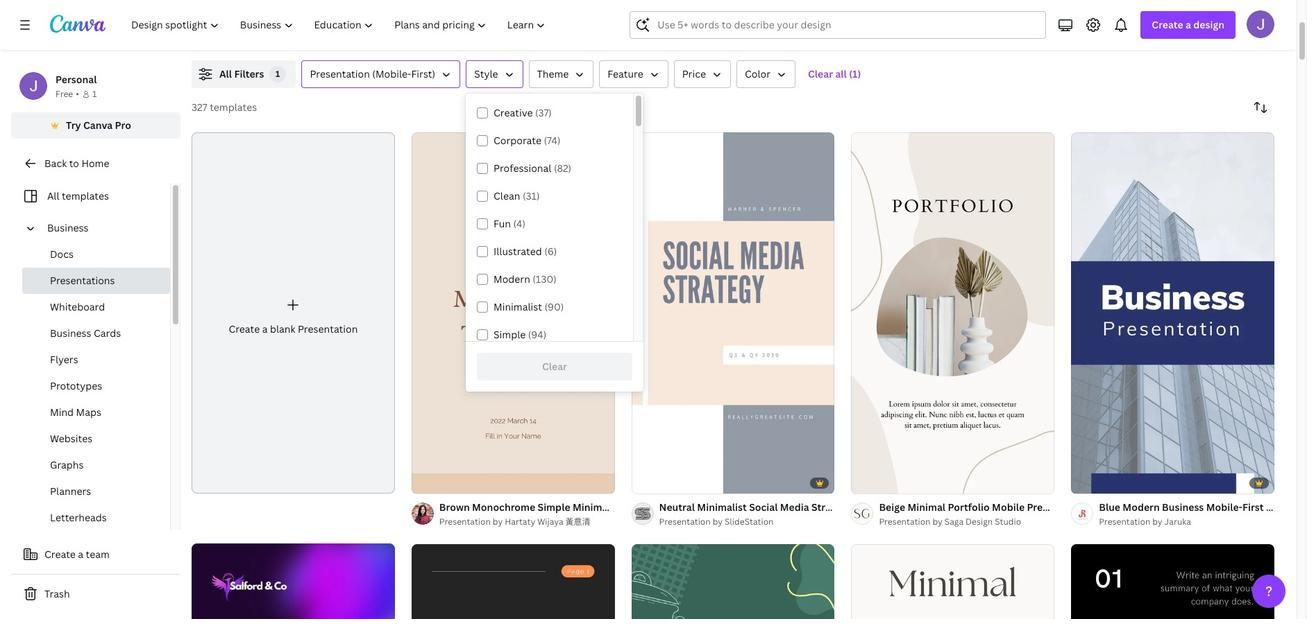 Task type: locate. For each thing, give the bounding box(es) containing it.
3 mobile- from the left
[[1206, 501, 1243, 514]]

0 horizontal spatial templates
[[62, 190, 109, 203]]

clear down the (94)
[[542, 360, 567, 374]]

mind maps
[[50, 406, 101, 419]]

create for create a design
[[1152, 18, 1183, 31]]

green and yellow creative restaurant promotion mobile first presentation image
[[631, 545, 835, 620]]

by down monochrome
[[493, 516, 503, 528]]

color
[[745, 67, 771, 81]]

all down back
[[47, 190, 59, 203]]

all for all filters
[[219, 67, 232, 81]]

business up docs
[[47, 221, 89, 235]]

1 mobile- from the left
[[625, 501, 661, 514]]

1 for 1 of 15
[[1081, 478, 1085, 488]]

create left 'design'
[[1152, 18, 1183, 31]]

1 of 7
[[421, 478, 444, 488]]

1 horizontal spatial mobile-
[[854, 501, 890, 514]]

1 vertical spatial create
[[229, 323, 260, 336]]

(31)
[[523, 190, 540, 203]]

presentation inside button
[[310, 67, 370, 81]]

1 by from the left
[[493, 516, 503, 528]]

all left filters
[[219, 67, 232, 81]]

a left blank
[[262, 323, 268, 336]]

1 of 15 link
[[1071, 133, 1275, 494]]

2 vertical spatial a
[[78, 548, 83, 562]]

1 for 1 filter options selected element
[[276, 68, 280, 80]]

docs link
[[22, 242, 170, 268]]

0 vertical spatial all
[[219, 67, 232, 81]]

1 horizontal spatial first
[[890, 501, 911, 514]]

0 horizontal spatial minimalist
[[494, 301, 542, 314]]

1 vertical spatial all
[[47, 190, 59, 203]]

by inside blue modern business mobile-first presenta presentation by jaruka
[[1153, 516, 1163, 528]]

presentation by jaruka link
[[1099, 515, 1275, 529]]

by left jaruka at the bottom right of page
[[1153, 516, 1163, 528]]

1 horizontal spatial modern
[[1123, 501, 1160, 514]]

1 left the 15
[[1081, 478, 1085, 488]]

of for 15
[[1087, 478, 1097, 488]]

0 vertical spatial templates
[[210, 101, 257, 114]]

presentations
[[50, 274, 115, 287]]

blue modern business mobile-first presentation image
[[1071, 133, 1275, 494]]

strategy
[[812, 501, 852, 514]]

minimalist
[[494, 301, 542, 314], [573, 501, 622, 514], [697, 501, 747, 514]]

prototypes
[[50, 380, 102, 393]]

clear inside clear button
[[542, 360, 567, 374]]

feature
[[608, 67, 643, 81]]

2 horizontal spatial create
[[1152, 18, 1183, 31]]

1 horizontal spatial simple
[[538, 501, 570, 514]]

create left blank
[[229, 323, 260, 336]]

327
[[192, 101, 207, 114]]

clean
[[494, 190, 520, 203]]

1 horizontal spatial minimalist
[[573, 501, 622, 514]]

of
[[427, 478, 438, 488], [1087, 478, 1097, 488]]

1 horizontal spatial create
[[229, 323, 260, 336]]

1 vertical spatial business
[[50, 327, 91, 340]]

1 right filters
[[276, 68, 280, 80]]

hartaty
[[505, 516, 535, 528]]

0 vertical spatial simple
[[494, 328, 526, 342]]

modern
[[494, 273, 530, 286], [1123, 501, 1160, 514]]

presentation down top level navigation element
[[310, 67, 370, 81]]

1 vertical spatial templates
[[62, 190, 109, 203]]

1 left 7
[[421, 478, 425, 488]]

by left saga
[[933, 516, 943, 528]]

corporate (74)
[[494, 134, 561, 147]]

color button
[[737, 60, 796, 88]]

2 by from the left
[[713, 516, 723, 528]]

saga
[[945, 516, 964, 528]]

of for 7
[[427, 478, 438, 488]]

first
[[661, 501, 682, 514], [890, 501, 911, 514], [1243, 501, 1264, 514]]

presentation down brown
[[439, 516, 491, 528]]

0 horizontal spatial a
[[78, 548, 83, 562]]

•
[[76, 88, 79, 100]]

create a blank presentation
[[229, 323, 358, 336]]

neutral minimalist social media strategy mobile-first presentation link
[[659, 500, 975, 515]]

create inside button
[[44, 548, 76, 562]]

2 mobile- from the left
[[854, 501, 890, 514]]

templates down back to home at the left of the page
[[62, 190, 109, 203]]

minimalist inside neutral minimalist social media strategy mobile-first presentation presentation by slidestation
[[697, 501, 747, 514]]

by inside neutral minimalist social media strategy mobile-first presentation presentation by slidestation
[[713, 516, 723, 528]]

free •
[[56, 88, 79, 100]]

a for design
[[1186, 18, 1191, 31]]

0 horizontal spatial of
[[427, 478, 438, 488]]

create a team
[[44, 548, 110, 562]]

2 horizontal spatial minimalist
[[697, 501, 747, 514]]

letterheads link
[[22, 505, 170, 532]]

a
[[1186, 18, 1191, 31], [262, 323, 268, 336], [78, 548, 83, 562]]

1 horizontal spatial all
[[219, 67, 232, 81]]

templates right 327
[[210, 101, 257, 114]]

(90)
[[545, 301, 564, 314]]

3 by from the left
[[933, 516, 943, 528]]

(74)
[[544, 134, 561, 147]]

templates for all templates
[[62, 190, 109, 203]]

clear inside clear all (1) button
[[808, 67, 833, 81]]

business up presentation by jaruka link
[[1162, 501, 1204, 514]]

black and white corporate technology mobile-first presentation image
[[1071, 545, 1275, 620]]

business link
[[42, 215, 162, 242]]

back
[[44, 157, 67, 170]]

a inside button
[[78, 548, 83, 562]]

2 horizontal spatial first
[[1243, 501, 1264, 514]]

presentation down blue
[[1099, 516, 1151, 528]]

portfolio
[[948, 501, 990, 514]]

first inside brown monochrome simple minimalist mobile-first presentation presentation by hartaty wijaya 黃意清
[[661, 501, 682, 514]]

mobile-
[[625, 501, 661, 514], [854, 501, 890, 514], [1206, 501, 1243, 514]]

blue modern business mobile-first presenta presentation by jaruka
[[1099, 501, 1307, 528]]

by inside beige minimal portfolio mobile presentation presentation by saga design studio
[[933, 516, 943, 528]]

2 horizontal spatial mobile-
[[1206, 501, 1243, 514]]

黃意清
[[565, 516, 590, 528]]

minimalist up simple (94) on the left of page
[[494, 301, 542, 314]]

0 vertical spatial business
[[47, 221, 89, 235]]

brown monochrome simple minimalist mobile-first presentation image
[[412, 133, 615, 494]]

corporate
[[494, 134, 542, 147]]

a left 'design'
[[1186, 18, 1191, 31]]

creative (37)
[[494, 106, 552, 119]]

business up flyers on the left bottom
[[50, 327, 91, 340]]

clear for clear
[[542, 360, 567, 374]]

all
[[835, 67, 847, 81]]

minimalist (90)
[[494, 301, 564, 314]]

0 horizontal spatial modern
[[494, 273, 530, 286]]

a inside dropdown button
[[1186, 18, 1191, 31]]

0 horizontal spatial clear
[[542, 360, 567, 374]]

1 horizontal spatial templates
[[210, 101, 257, 114]]

simple
[[494, 328, 526, 342], [538, 501, 570, 514]]

presentation right blank
[[298, 323, 358, 336]]

creative
[[494, 106, 533, 119]]

0 horizontal spatial all
[[47, 190, 59, 203]]

a for team
[[78, 548, 83, 562]]

presentation up saga
[[914, 501, 975, 514]]

a left the team
[[78, 548, 83, 562]]

327 templates
[[192, 101, 257, 114]]

modern (130)
[[494, 273, 557, 286]]

None search field
[[630, 11, 1046, 39]]

letterheads
[[50, 512, 107, 525]]

(4)
[[513, 217, 526, 230]]

1 vertical spatial modern
[[1123, 501, 1160, 514]]

trash link
[[11, 581, 180, 609]]

2 first from the left
[[890, 501, 911, 514]]

1 vertical spatial clear
[[542, 360, 567, 374]]

minimalist inside brown monochrome simple minimalist mobile-first presentation presentation by hartaty wijaya 黃意清
[[573, 501, 622, 514]]

minimalist up the 黃意清
[[573, 501, 622, 514]]

0 vertical spatial a
[[1186, 18, 1191, 31]]

by left slidestation
[[713, 516, 723, 528]]

presentation (mobile-first)
[[310, 67, 435, 81]]

1 filter options selected element
[[270, 66, 286, 83]]

0 vertical spatial clear
[[808, 67, 833, 81]]

business inside blue modern business mobile-first presenta presentation by jaruka
[[1162, 501, 1204, 514]]

0 horizontal spatial create
[[44, 548, 76, 562]]

1 vertical spatial a
[[262, 323, 268, 336]]

all
[[219, 67, 232, 81], [47, 190, 59, 203]]

create a team button
[[11, 541, 180, 569]]

0 vertical spatial modern
[[494, 273, 530, 286]]

0 horizontal spatial first
[[661, 501, 682, 514]]

2 vertical spatial business
[[1162, 501, 1204, 514]]

price button
[[674, 60, 731, 88]]

1 vertical spatial simple
[[538, 501, 570, 514]]

create a design
[[1152, 18, 1225, 31]]

create left the team
[[44, 548, 76, 562]]

of left the 15
[[1087, 478, 1097, 488]]

0 vertical spatial create
[[1152, 18, 1183, 31]]

planners link
[[22, 479, 170, 505]]

2 horizontal spatial a
[[1186, 18, 1191, 31]]

1 first from the left
[[661, 501, 682, 514]]

of left 7
[[427, 478, 438, 488]]

1 for 1 of 7
[[421, 478, 425, 488]]

a for blank
[[262, 323, 268, 336]]

modern right blue
[[1123, 501, 1160, 514]]

1 horizontal spatial a
[[262, 323, 268, 336]]

top level navigation element
[[122, 11, 558, 39]]

beige minimal portfolio mobile presentation presentation by saga design studio
[[879, 501, 1088, 528]]

0 horizontal spatial mobile-
[[625, 501, 661, 514]]

0 horizontal spatial simple
[[494, 328, 526, 342]]

1 of from the left
[[427, 478, 438, 488]]

modern inside blue modern business mobile-first presenta presentation by jaruka
[[1123, 501, 1160, 514]]

filters
[[234, 67, 264, 81]]

clear left all
[[808, 67, 833, 81]]

canva
[[83, 119, 113, 132]]

3 first from the left
[[1243, 501, 1264, 514]]

fun (4)
[[494, 217, 526, 230]]

simple left the (94)
[[494, 328, 526, 342]]

create a design button
[[1141, 11, 1236, 39]]

minimal
[[908, 501, 946, 514]]

1 horizontal spatial clear
[[808, 67, 833, 81]]

simple up wijaya
[[538, 501, 570, 514]]

presentation
[[310, 67, 370, 81], [298, 323, 358, 336], [685, 501, 745, 514], [914, 501, 975, 514], [1027, 501, 1088, 514], [439, 516, 491, 528], [659, 516, 711, 528], [879, 516, 931, 528], [1099, 516, 1151, 528]]

1 horizontal spatial of
[[1087, 478, 1097, 488]]

modern down illustrated
[[494, 273, 530, 286]]

presentation by hartaty wijaya 黃意清 link
[[439, 515, 615, 529]]

2 vertical spatial create
[[44, 548, 76, 562]]

all filters
[[219, 67, 264, 81]]

2 of from the left
[[1087, 478, 1097, 488]]

blue modern business mobile-first presenta link
[[1099, 500, 1307, 515]]

try
[[66, 119, 81, 132]]

neutral minimalist social media strategy mobile-first presentation image
[[631, 133, 835, 494]]

minimalist up presentation by slidestation link
[[697, 501, 747, 514]]

(mobile-
[[372, 67, 411, 81]]

create inside dropdown button
[[1152, 18, 1183, 31]]

presentation by saga design studio link
[[879, 515, 1055, 529]]

4 by from the left
[[1153, 516, 1163, 528]]



Task type: describe. For each thing, give the bounding box(es) containing it.
presentation down 'beige' on the bottom of page
[[879, 516, 931, 528]]

studio
[[995, 516, 1021, 528]]

mobile- inside neutral minimalist social media strategy mobile-first presentation presentation by slidestation
[[854, 501, 890, 514]]

style
[[474, 67, 498, 81]]

brown monochrome simple minimalist mobile-first presentation link
[[439, 500, 745, 515]]

mobile- inside blue modern business mobile-first presenta presentation by jaruka
[[1206, 501, 1243, 514]]

wijaya
[[537, 516, 563, 528]]

cards
[[94, 327, 121, 340]]

presentation by slidestation link
[[659, 515, 835, 529]]

black pink purple modern gradient blur creative company profile mobile-first presentation image
[[192, 544, 395, 620]]

presentation down neutral
[[659, 516, 711, 528]]

flyers
[[50, 353, 78, 367]]

illustrated
[[494, 245, 542, 258]]

Sort by button
[[1247, 94, 1275, 121]]

home
[[81, 157, 109, 170]]

Search search field
[[658, 12, 1037, 38]]

slidestation
[[725, 516, 774, 528]]

all for all templates
[[47, 190, 59, 203]]

to
[[69, 157, 79, 170]]

brown monochrome simple minimalist mobile-first presentation presentation by hartaty wijaya 黃意清
[[439, 501, 745, 528]]

trash
[[44, 588, 70, 601]]

create for create a blank presentation
[[229, 323, 260, 336]]

templates for 327 templates
[[210, 101, 257, 114]]

planners
[[50, 485, 91, 498]]

mobile- inside brown monochrome simple minimalist mobile-first presentation presentation by hartaty wijaya 黃意清
[[625, 501, 661, 514]]

pro
[[115, 119, 131, 132]]

presentation down 1 of 15
[[1027, 501, 1088, 514]]

professional
[[494, 162, 552, 175]]

websites
[[50, 433, 93, 446]]

price
[[682, 67, 706, 81]]

simple inside brown monochrome simple minimalist mobile-first presentation presentation by hartaty wijaya 黃意清
[[538, 501, 570, 514]]

brown
[[439, 501, 470, 514]]

first)
[[411, 67, 435, 81]]

clear all (1) button
[[801, 60, 868, 88]]

free
[[56, 88, 73, 100]]

fun
[[494, 217, 511, 230]]

presentation inside blue modern business mobile-first presenta presentation by jaruka
[[1099, 516, 1151, 528]]

(94)
[[528, 328, 547, 342]]

1 right '•'
[[92, 88, 97, 100]]

(6)
[[544, 245, 557, 258]]

(130)
[[533, 273, 557, 286]]

7
[[440, 478, 444, 488]]

back to home link
[[11, 150, 180, 178]]

create a blank presentation link
[[192, 133, 395, 494]]

clean (31)
[[494, 190, 540, 203]]

team
[[86, 548, 110, 562]]

social
[[749, 501, 778, 514]]

websites link
[[22, 426, 170, 453]]

style button
[[466, 60, 523, 88]]

presenta
[[1266, 501, 1307, 514]]

graphs link
[[22, 453, 170, 479]]

1 of 7 link
[[412, 133, 615, 494]]

blank
[[270, 323, 295, 336]]

by inside brown monochrome simple minimalist mobile-first presentation presentation by hartaty wijaya 黃意清
[[493, 516, 503, 528]]

(1)
[[849, 67, 861, 81]]

first inside blue modern business mobile-first presenta presentation by jaruka
[[1243, 501, 1264, 514]]

professional (82)
[[494, 162, 571, 175]]

try canva pro
[[66, 119, 131, 132]]

personal
[[56, 73, 97, 86]]

business for business cards
[[50, 327, 91, 340]]

15
[[1099, 478, 1108, 488]]

illustrated (6)
[[494, 245, 557, 258]]

jaruka
[[1165, 516, 1191, 528]]

(37)
[[535, 106, 552, 119]]

try canva pro button
[[11, 112, 180, 139]]

blue
[[1099, 501, 1120, 514]]

graphs
[[50, 459, 84, 472]]

gray orange simple creative agency responsive presentation image
[[412, 545, 615, 620]]

mobile
[[992, 501, 1025, 514]]

mind maps link
[[22, 400, 170, 426]]

neutral
[[659, 501, 695, 514]]

jacob simon image
[[1247, 10, 1275, 38]]

whiteboard link
[[22, 294, 170, 321]]

simple (94)
[[494, 328, 547, 342]]

1 of 15
[[1081, 478, 1108, 488]]

docs
[[50, 248, 74, 261]]

design
[[966, 516, 993, 528]]

business cards link
[[22, 321, 170, 347]]

beige minimal portfolio mobile presentation image
[[851, 133, 1055, 494]]

feature button
[[599, 60, 668, 88]]

business cards
[[50, 327, 121, 340]]

clear for clear all (1)
[[808, 67, 833, 81]]

create a blank presentation element
[[192, 133, 395, 494]]

neutral minimalist social media strategy mobile-first presentation presentation by slidestation
[[659, 501, 975, 528]]

all templates
[[47, 190, 109, 203]]

first inside neutral minimalist social media strategy mobile-first presentation presentation by slidestation
[[890, 501, 911, 514]]

whiteboard
[[50, 301, 105, 314]]

design
[[1194, 18, 1225, 31]]

minimalist fashion brand catalog mobile presentation image
[[851, 545, 1055, 620]]

create for create a team
[[44, 548, 76, 562]]

business for business
[[47, 221, 89, 235]]

monochrome
[[472, 501, 535, 514]]

all templates link
[[19, 183, 162, 210]]

clear button
[[477, 353, 632, 381]]

presentation up presentation by slidestation link
[[685, 501, 745, 514]]

back to home
[[44, 157, 109, 170]]



Task type: vqa. For each thing, say whether or not it's contained in the screenshot.
MOST RELEVANT
no



